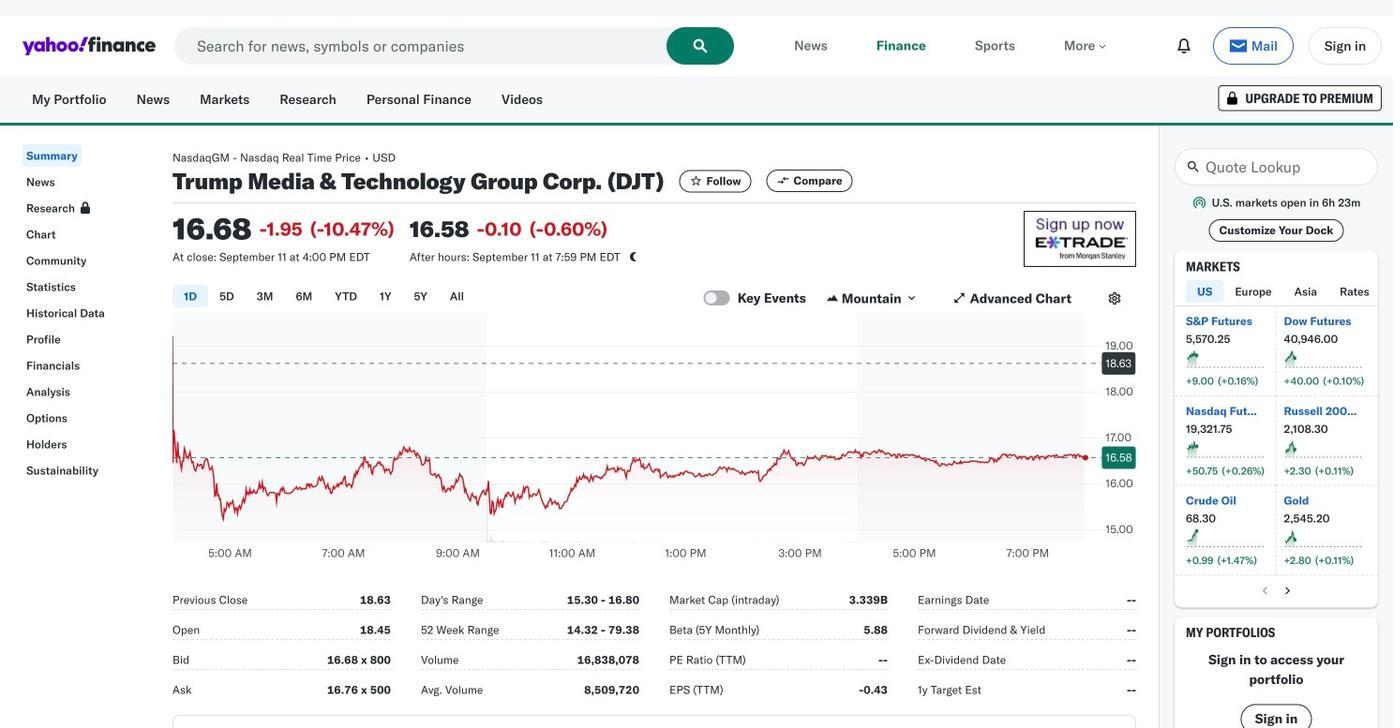 Task type: locate. For each thing, give the bounding box(es) containing it.
djt navigation menubar menu bar
[[0, 141, 150, 482]]

None checkbox
[[704, 291, 730, 306]]

toolbar
[[1168, 27, 1382, 65]]

search image
[[693, 38, 708, 53]]

0 horizontal spatial tab list
[[173, 282, 704, 313]]

tab list
[[1186, 280, 1394, 306], [173, 282, 704, 313]]

Quote Lookup text field
[[1175, 148, 1379, 186]]

None search field
[[1175, 148, 1379, 186]]

None search field
[[174, 27, 734, 65]]



Task type: describe. For each thing, give the bounding box(es) containing it.
advertisement element
[[1024, 211, 1137, 267]]

prev image
[[1258, 584, 1273, 599]]

1 horizontal spatial tab list
[[1186, 280, 1394, 306]]

Search for news, symbols or companies text field
[[174, 27, 734, 65]]



Task type: vqa. For each thing, say whether or not it's contained in the screenshot.
"^DJI"
no



